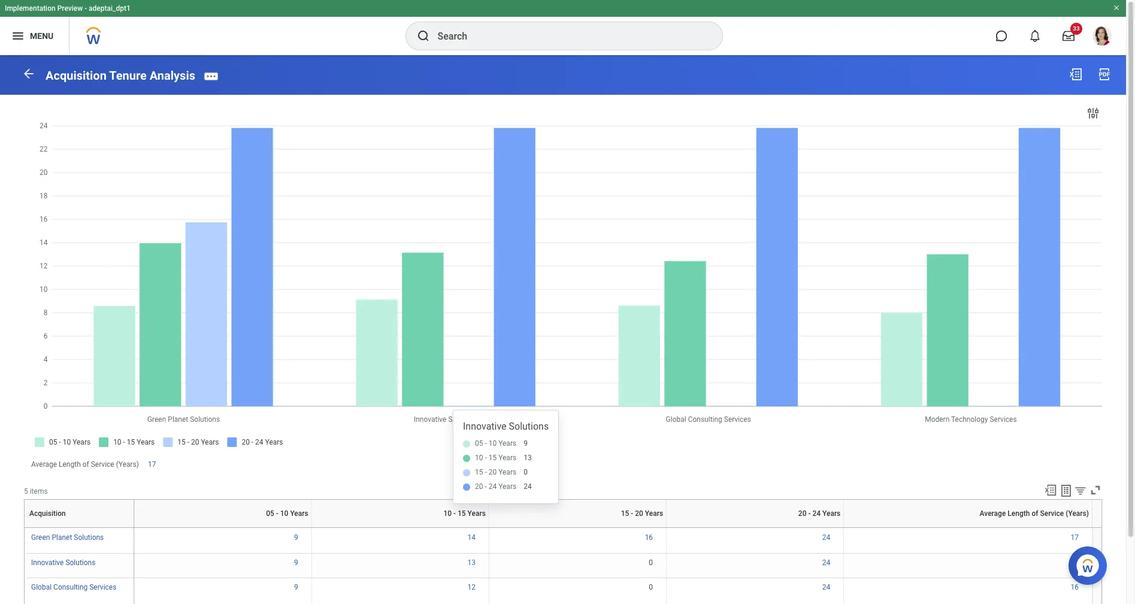 Task type: vqa. For each thing, say whether or not it's contained in the screenshot.
the bottommost Holiday Button
no



Task type: locate. For each thing, give the bounding box(es) containing it.
1 vertical spatial service
[[1041, 509, 1065, 518]]

1 horizontal spatial average length of service (years)
[[980, 509, 1090, 518]]

0 vertical spatial 16 button
[[645, 533, 655, 543]]

implementation
[[5, 4, 56, 13]]

export to worksheets image
[[1060, 484, 1074, 498]]

2 vertical spatial 17 button
[[1071, 558, 1081, 567]]

preview
[[57, 4, 83, 13]]

24 button for 14
[[823, 533, 833, 543]]

2 vertical spatial average
[[964, 527, 966, 528]]

05
[[266, 509, 274, 518], [221, 527, 222, 528]]

2 horizontal spatial average
[[980, 509, 1007, 518]]

acquisition button
[[78, 527, 81, 528]]

0 vertical spatial 0 button
[[649, 558, 655, 567]]

innovative
[[31, 558, 64, 567]]

2 0 button from the top
[[649, 582, 655, 592]]

menu banner
[[0, 0, 1127, 55]]

acquisition for acquisition tenure analysis
[[46, 68, 107, 83]]

global
[[31, 583, 52, 591]]

14 button
[[468, 533, 478, 543]]

0 vertical spatial of
[[83, 460, 89, 469]]

17 button for 16
[[1071, 533, 1081, 543]]

0 horizontal spatial average
[[31, 460, 57, 469]]

acquisition tenure analysis main content
[[0, 55, 1127, 604]]

2 vertical spatial acquisition
[[78, 527, 81, 528]]

24
[[813, 509, 821, 518], [755, 527, 755, 528], [823, 533, 831, 542], [823, 558, 831, 567], [823, 583, 831, 591]]

0 horizontal spatial average length of service (years)
[[31, 460, 139, 469]]

15
[[458, 509, 466, 518], [621, 509, 630, 518], [400, 527, 400, 528], [576, 527, 577, 528]]

0 vertical spatial 17 button
[[148, 460, 158, 469]]

- inside 'menu' banner
[[85, 4, 87, 13]]

1 9 button from the top
[[294, 533, 300, 543]]

menu button
[[0, 17, 69, 55]]

average length of service (years) down export to excel icon
[[980, 509, 1090, 518]]

15 - 20 years
[[621, 509, 664, 518]]

1 vertical spatial 24 button
[[823, 558, 833, 567]]

acquisition up green planet solutions link
[[78, 527, 81, 528]]

1 vertical spatial average
[[980, 509, 1007, 518]]

years
[[290, 509, 309, 518], [468, 509, 486, 518], [645, 509, 664, 518], [823, 509, 841, 518], [223, 527, 224, 528], [400, 527, 402, 528], [578, 527, 580, 528], [756, 527, 757, 528]]

0 vertical spatial 17
[[148, 460, 156, 469]]

33
[[1074, 25, 1081, 32]]

solutions up global consulting services "link" at the bottom
[[66, 558, 96, 567]]

0 vertical spatial length
[[59, 460, 81, 469]]

acquisition tenure analysis link
[[46, 68, 195, 83]]

0 vertical spatial 9 button
[[294, 533, 300, 543]]

24 button for 13
[[823, 558, 833, 567]]

2 vertical spatial service
[[969, 527, 971, 528]]

3 9 button from the top
[[294, 582, 300, 592]]

0 horizontal spatial 16
[[645, 533, 653, 542]]

1 0 from the top
[[649, 558, 653, 567]]

acquisition right previous page icon
[[46, 68, 107, 83]]

1 24 button from the top
[[823, 533, 833, 543]]

0 vertical spatial 24 button
[[823, 533, 833, 543]]

9 for 12
[[294, 583, 298, 591]]

1 vertical spatial 9
[[294, 558, 298, 567]]

1 row element from the left
[[25, 500, 136, 527]]

20
[[635, 509, 644, 518], [799, 509, 807, 518], [577, 527, 578, 528], [754, 527, 754, 528]]

length inside row element
[[1008, 509, 1031, 518]]

9 button for 14
[[294, 533, 300, 543]]

acquisition down items at the bottom
[[29, 509, 66, 518]]

0 button for 13
[[649, 558, 655, 567]]

1 horizontal spatial service
[[969, 527, 971, 528]]

0 button
[[649, 558, 655, 567], [649, 582, 655, 592]]

of
[[83, 460, 89, 469], [1032, 509, 1039, 518], [968, 527, 969, 528]]

average length of service (years)
[[31, 460, 139, 469], [980, 509, 1090, 518]]

1 vertical spatial 05
[[221, 527, 222, 528]]

1 vertical spatial acquisition
[[29, 509, 66, 518]]

1 horizontal spatial (years)
[[971, 527, 973, 528]]

solutions
[[74, 533, 104, 542], [66, 558, 96, 567]]

0 vertical spatial acquisition
[[46, 68, 107, 83]]

tenure
[[109, 68, 147, 83]]

24 button for 12
[[823, 582, 833, 592]]

24 inside row element
[[813, 509, 821, 518]]

1 vertical spatial length
[[1008, 509, 1031, 518]]

16
[[645, 533, 653, 542], [1071, 583, 1080, 591]]

1 vertical spatial 0
[[649, 583, 653, 591]]

0 horizontal spatial 05
[[221, 527, 222, 528]]

0 vertical spatial 05
[[266, 509, 274, 518]]

close environment banner image
[[1114, 4, 1121, 11]]

9
[[294, 533, 298, 542], [294, 558, 298, 567], [294, 583, 298, 591]]

05 - 10 years 10 - 15 years 15 - 20 years 20 - 24 years average length of service (years)
[[221, 527, 973, 528]]

24 for 14
[[823, 533, 831, 542]]

2 vertical spatial of
[[968, 527, 969, 528]]

average length of service (years) up items at the bottom
[[31, 460, 139, 469]]

innovative solutions
[[31, 558, 96, 567]]

acquisition
[[46, 68, 107, 83], [29, 509, 66, 518], [78, 527, 81, 528]]

17
[[148, 460, 156, 469], [1071, 533, 1080, 542], [1071, 558, 1080, 567]]

1 horizontal spatial average
[[964, 527, 966, 528]]

implementation preview -   adeptai_dpt1
[[5, 4, 131, 13]]

2 vertical spatial 24 button
[[823, 582, 833, 592]]

2 vertical spatial length
[[967, 527, 968, 528]]

0 horizontal spatial 16 button
[[645, 533, 655, 543]]

0 vertical spatial 16
[[645, 533, 653, 542]]

2 vertical spatial 9
[[294, 583, 298, 591]]

2 24 button from the top
[[823, 558, 833, 567]]

1 vertical spatial solutions
[[66, 558, 96, 567]]

1 vertical spatial 9 button
[[294, 558, 300, 567]]

profile logan mcneil image
[[1093, 26, 1112, 48]]

1 horizontal spatial of
[[968, 527, 969, 528]]

2 vertical spatial (years)
[[971, 527, 973, 528]]

33 button
[[1056, 23, 1083, 49]]

Search Workday  search field
[[438, 23, 698, 49]]

0
[[649, 558, 653, 567], [649, 583, 653, 591]]

menu
[[30, 31, 53, 41]]

1 0 button from the top
[[649, 558, 655, 567]]

9 button
[[294, 533, 300, 543], [294, 558, 300, 567], [294, 582, 300, 592]]

0 vertical spatial (years)
[[116, 460, 139, 469]]

0 vertical spatial average length of service (years)
[[31, 460, 139, 469]]

solutions down acquisition 'button'
[[74, 533, 104, 542]]

1 horizontal spatial 05
[[266, 509, 274, 518]]

acquisition for acquisition 'button'
[[78, 527, 81, 528]]

1 vertical spatial average length of service (years)
[[980, 509, 1090, 518]]

2 horizontal spatial (years)
[[1066, 509, 1090, 518]]

5 items
[[24, 487, 48, 496]]

2 9 button from the top
[[294, 558, 300, 567]]

0 vertical spatial 0
[[649, 558, 653, 567]]

0 horizontal spatial service
[[91, 460, 114, 469]]

2 vertical spatial 17
[[1071, 558, 1080, 567]]

innovative solutions link
[[31, 556, 96, 567]]

10 - 15 years button
[[399, 527, 403, 528]]

services
[[89, 583, 117, 591]]

(years)
[[116, 460, 139, 469], [1066, 509, 1090, 518], [971, 527, 973, 528]]

1 vertical spatial (years)
[[1066, 509, 1090, 518]]

17 button
[[148, 460, 158, 469], [1071, 533, 1081, 543], [1071, 558, 1081, 567]]

24 button
[[823, 533, 833, 543], [823, 558, 833, 567], [823, 582, 833, 592]]

length
[[59, 460, 81, 469], [1008, 509, 1031, 518], [967, 527, 968, 528]]

select to filter grid data image
[[1075, 484, 1088, 497]]

planet
[[52, 533, 72, 542]]

10
[[280, 509, 289, 518], [444, 509, 452, 518], [222, 527, 223, 528], [399, 527, 399, 528]]

inbox large image
[[1063, 30, 1075, 42]]

0 vertical spatial service
[[91, 460, 114, 469]]

green
[[31, 533, 50, 542]]

row element containing acquisition
[[25, 500, 136, 527]]

configure and view chart data image
[[1087, 106, 1101, 120]]

1 vertical spatial 16 button
[[1071, 582, 1081, 592]]

green planet solutions link
[[31, 531, 104, 542]]

05 - 10 years
[[266, 509, 309, 518]]

17 button for 0
[[1071, 558, 1081, 567]]

0 horizontal spatial (years)
[[116, 460, 139, 469]]

2 9 from the top
[[294, 558, 298, 567]]

16 button
[[645, 533, 655, 543], [1071, 582, 1081, 592]]

2 horizontal spatial length
[[1008, 509, 1031, 518]]

17 for 16
[[1071, 533, 1080, 542]]

2 row element from the left
[[134, 500, 1096, 527]]

2 vertical spatial 9 button
[[294, 582, 300, 592]]

3 24 button from the top
[[823, 582, 833, 592]]

1 vertical spatial of
[[1032, 509, 1039, 518]]

1 vertical spatial 17 button
[[1071, 533, 1081, 543]]

1 vertical spatial 17
[[1071, 533, 1080, 542]]

average
[[31, 460, 57, 469], [980, 509, 1007, 518], [964, 527, 966, 528]]

previous page image
[[22, 66, 36, 81]]

toolbar
[[1039, 484, 1103, 499]]

2 horizontal spatial service
[[1041, 509, 1065, 518]]

0 vertical spatial 9
[[294, 533, 298, 542]]

service
[[91, 460, 114, 469], [1041, 509, 1065, 518], [969, 527, 971, 528]]

3 9 from the top
[[294, 583, 298, 591]]

1 horizontal spatial length
[[967, 527, 968, 528]]

1 9 from the top
[[294, 533, 298, 542]]

2 0 from the top
[[649, 583, 653, 591]]

1 vertical spatial 0 button
[[649, 582, 655, 592]]

row element
[[25, 500, 136, 527], [134, 500, 1096, 527]]

05 inside row element
[[266, 509, 274, 518]]

1 vertical spatial 16
[[1071, 583, 1080, 591]]

-
[[85, 4, 87, 13], [276, 509, 279, 518], [454, 509, 456, 518], [631, 509, 634, 518], [809, 509, 811, 518], [222, 527, 222, 528], [399, 527, 400, 528], [577, 527, 577, 528], [754, 527, 755, 528]]



Task type: describe. For each thing, give the bounding box(es) containing it.
(years) inside row element
[[1066, 509, 1090, 518]]

0 horizontal spatial length
[[59, 460, 81, 469]]

global consulting services link
[[31, 581, 117, 591]]

0 vertical spatial solutions
[[74, 533, 104, 542]]

acquisition tenure analysis
[[46, 68, 195, 83]]

view printable version (pdf) image
[[1098, 67, 1112, 82]]

notifications large image
[[1030, 30, 1042, 42]]

fullscreen image
[[1090, 484, 1103, 497]]

justify image
[[11, 29, 25, 43]]

consulting
[[53, 583, 88, 591]]

items
[[30, 487, 48, 496]]

green planet solutions
[[31, 533, 104, 542]]

12
[[468, 583, 476, 591]]

1 horizontal spatial 16 button
[[1071, 582, 1081, 592]]

1 horizontal spatial 16
[[1071, 583, 1080, 591]]

24 for 12
[[823, 583, 831, 591]]

14
[[468, 533, 476, 542]]

adeptai_dpt1
[[89, 4, 131, 13]]

0 for 13
[[649, 558, 653, 567]]

analysis
[[150, 68, 195, 83]]

24 for 13
[[823, 558, 831, 567]]

05 - 10 years button
[[221, 527, 225, 528]]

5
[[24, 487, 28, 496]]

9 button for 12
[[294, 582, 300, 592]]

12 button
[[468, 582, 478, 592]]

row element containing 05 - 10 years
[[134, 500, 1096, 527]]

acquisition inside row element
[[29, 509, 66, 518]]

17 for 0
[[1071, 558, 1080, 567]]

05 for 05 - 10 years
[[266, 509, 274, 518]]

15 - 20 years button
[[576, 527, 580, 528]]

0 horizontal spatial of
[[83, 460, 89, 469]]

9 for 13
[[294, 558, 298, 567]]

toolbar inside the acquisition tenure analysis main content
[[1039, 484, 1103, 499]]

average length of service (years) column header
[[844, 527, 1093, 529]]

13
[[468, 558, 476, 567]]

9 for 14
[[294, 533, 298, 542]]

export to excel image
[[1045, 484, 1058, 497]]

0 vertical spatial average
[[31, 460, 57, 469]]

20 - 24 years button
[[754, 527, 758, 528]]

20 - 24 years
[[799, 509, 841, 518]]

0 button for 12
[[649, 582, 655, 592]]

9 button for 13
[[294, 558, 300, 567]]

export to excel image
[[1069, 67, 1084, 82]]

service inside row element
[[1041, 509, 1065, 518]]

10 - 15 years
[[444, 509, 486, 518]]

0 for 12
[[649, 583, 653, 591]]

search image
[[416, 29, 431, 43]]

13 button
[[468, 558, 478, 567]]

05 for 05 - 10 years 10 - 15 years 15 - 20 years 20 - 24 years average length of service (years)
[[221, 527, 222, 528]]

2 horizontal spatial of
[[1032, 509, 1039, 518]]

global consulting services
[[31, 583, 117, 591]]



